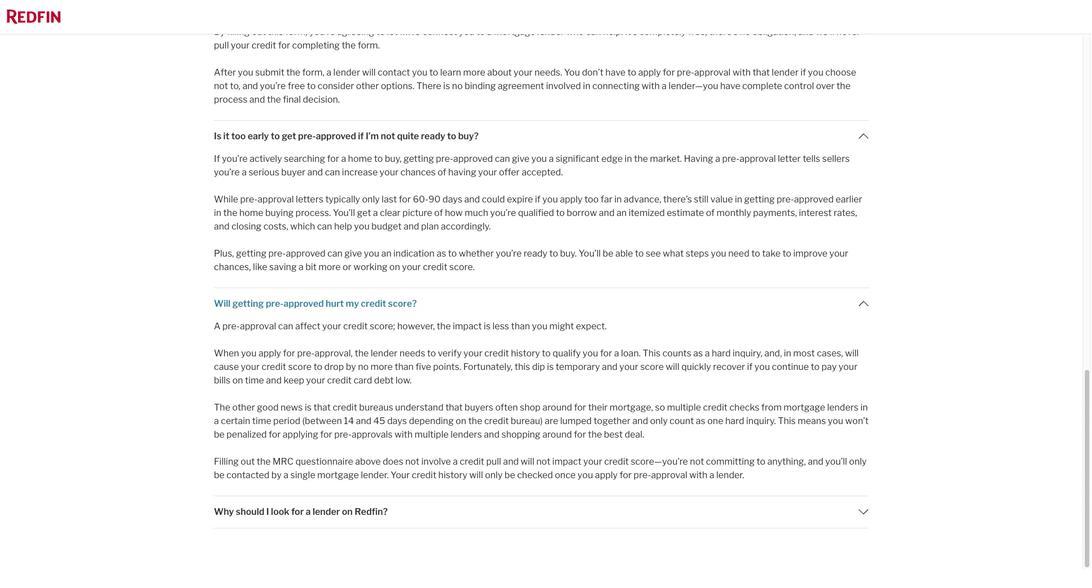 Task type: vqa. For each thing, say whether or not it's contained in the screenshot.
the about
yes



Task type: locate. For each thing, give the bounding box(es) containing it.
could
[[482, 194, 505, 205]]

1 horizontal spatial days
[[443, 194, 463, 205]]

this
[[643, 348, 661, 359], [778, 416, 796, 427]]

approved inside while pre-approval letters typically only last for 60-90 days and could expire if you apply too far in advance, there's still value in getting pre-approved earlier in the home buying process. you'll get a clear picture of how much you're qualified to borrow and an itemized estimate of monthly payments, interest rates, and closing costs, which can help you budget and plan accordingly.
[[795, 194, 834, 205]]

there's up estimate on the right top of the page
[[664, 194, 692, 205]]

0 horizontal spatial too
[[231, 131, 246, 142]]

from
[[762, 403, 782, 413]]

serious
[[249, 167, 280, 178]]

tells
[[803, 153, 821, 164]]

0 vertical spatial mrc
[[400, 26, 421, 37]]

to inside if you're actively searching for a home to buy, getting pre-approved can give you a significant edge in the market. having a pre-approval letter tells sellers you're a serious buyer and can increase your chances of having your offer accepted.
[[374, 153, 383, 164]]

for down lumped
[[574, 430, 586, 440]]

won't
[[846, 416, 869, 427]]

single
[[291, 470, 316, 481]]

1 horizontal spatial that
[[446, 403, 463, 413]]

1 vertical spatial this
[[515, 362, 531, 373]]

0 horizontal spatial pull
[[214, 40, 229, 51]]

buy,
[[385, 153, 402, 164]]

process.
[[296, 208, 331, 218]]

why should i look for a lender on redfin?
[[214, 507, 388, 518]]

it's
[[625, 26, 638, 37]]

you're down could
[[491, 208, 516, 218]]

2 horizontal spatial no
[[740, 26, 751, 37]]

get up searching
[[282, 131, 296, 142]]

2 horizontal spatial mortgage
[[784, 403, 826, 413]]

can right who
[[586, 26, 602, 37]]

0 vertical spatial mortgage
[[494, 26, 536, 37]]

getting inside plus, getting pre-approved can give you an indication as to whether you're ready to buy. you'll be able to see what steps you need to take to improve your chances, like saving a bit more or working on your credit score.
[[236, 248, 267, 259]]

1 vertical spatial by
[[272, 470, 282, 481]]

1 vertical spatial as
[[694, 348, 703, 359]]

impact inside the filling out the mrc questionnaire above does not involve a credit pull and will not impact your credit score—you're not committing to anything, and you'll only be contacted by a single mortgage lender. your credit history will only be checked once you apply for pre-approval with a lender.
[[553, 457, 582, 467]]

this inside when you apply for pre-approval, the lender needs to verify your credit history to qualify you for a loan. this counts as a hard inquiry, and, in most cases, will cause your credit score to drop by no more than five points. fortunately, this dip is temporary and your score will quickly recover if you continue to pay your bills on time and keep your credit card debt low.
[[515, 362, 531, 373]]

your
[[391, 470, 410, 481]]

1 horizontal spatial an
[[617, 208, 627, 218]]

that up the "complete"
[[753, 67, 770, 78]]

is it too early to get pre-approved if i'm not quite ready to buy? button
[[214, 121, 869, 152]]

1 vertical spatial lenders
[[451, 430, 482, 440]]

and right process
[[250, 94, 265, 105]]

you down the and,
[[755, 362, 771, 373]]

for right last
[[399, 194, 411, 205]]

you'll inside plus, getting pre-approved can give you an indication as to whether you're ready to buy. you'll be able to see what steps you need to take to improve your chances, like saving a bit more or working on your credit score.
[[579, 248, 601, 259]]

no left obligation,
[[740, 26, 751, 37]]

on
[[390, 262, 400, 273], [233, 375, 243, 386], [456, 416, 467, 427], [342, 507, 353, 518]]

you're
[[310, 26, 335, 37], [260, 81, 286, 91], [222, 153, 248, 164], [214, 167, 240, 178], [491, 208, 516, 218], [496, 248, 522, 259]]

0 vertical spatial by
[[346, 362, 356, 373]]

for up lumped
[[574, 403, 587, 413]]

offer accepted.
[[499, 167, 563, 178]]

1 vertical spatial time
[[252, 416, 272, 427]]

0 horizontal spatial give
[[345, 248, 362, 259]]

0 horizontal spatial lenders
[[451, 430, 482, 440]]

help
[[334, 221, 352, 232]]

help.
[[603, 26, 623, 37]]

more up debt low.
[[371, 362, 393, 373]]

what
[[663, 248, 684, 259]]

1 vertical spatial pull
[[487, 457, 502, 467]]

quickly
[[682, 362, 712, 373]]

your right improve
[[830, 248, 849, 259]]

on down buyers at the left bottom
[[456, 416, 467, 427]]

mortgage up means in the bottom right of the page
[[784, 403, 826, 413]]

why should i look for a lender on redfin? button
[[214, 497, 869, 528]]

days
[[443, 194, 463, 205], [387, 416, 407, 427]]

score—you're
[[631, 457, 689, 467]]

not down after
[[214, 81, 228, 91]]

a right look
[[306, 507, 311, 518]]

you'll inside while pre-approval letters typically only last for 60-90 days and could expire if you apply too far in advance, there's still value in getting pre-approved earlier in the home buying process. you'll get a clear picture of how much you're qualified to borrow and an itemized estimate of monthly payments, interest rates, and closing costs, which can help you budget and plan accordingly.
[[333, 208, 355, 218]]

1 horizontal spatial have
[[721, 81, 741, 91]]

pre- inside plus, getting pre-approved can give you an indication as to whether you're ready to buy. you'll be able to see what steps you need to take to improve your chances, like saving a bit more or working on your credit score.
[[269, 248, 286, 259]]

quite
[[397, 131, 419, 142]]

0 vertical spatial give
[[512, 153, 530, 164]]

1 vertical spatial get
[[357, 208, 371, 218]]

plan accordingly.
[[421, 221, 491, 232]]

approved inside if you're actively searching for a home to buy, getting pre-approved can give you a significant edge in the market. having a pre-approval letter tells sellers you're a serious buyer and can increase your chances of having your offer accepted.
[[454, 153, 493, 164]]

getting up like
[[236, 248, 267, 259]]

with
[[733, 67, 751, 78], [642, 81, 660, 91], [395, 430, 413, 440], [690, 470, 708, 481]]

0 horizontal spatial impact
[[453, 321, 482, 332]]

no inside when you apply for pre-approval, the lender needs to verify your credit history to qualify you for a loan. this counts as a hard inquiry, and, in most cases, will cause your credit score to drop by no more than five points. fortunately, this dip is temporary and your score will quickly recover if you continue to pay your bills on time and keep your credit card debt low.
[[358, 362, 369, 373]]

mortgage up about
[[494, 26, 536, 37]]

should
[[236, 507, 265, 518]]

1 horizontal spatial this
[[515, 362, 531, 373]]

options.
[[381, 81, 415, 91]]

0 vertical spatial more
[[464, 67, 486, 78]]

drop
[[325, 362, 344, 373]]

1 horizontal spatial home
[[348, 153, 372, 164]]

be down the certain
[[214, 430, 225, 440]]

pre- down saving
[[266, 299, 284, 309]]

by left 'single'
[[272, 470, 282, 481]]

can inside plus, getting pre-approved can give you an indication as to whether you're ready to buy. you'll be able to see what steps you need to take to improve your chances, like saving a bit more or working on your credit score.
[[328, 248, 343, 259]]

0 horizontal spatial ready
[[421, 131, 446, 142]]

is inside the after you submit the form, a lender will contact you to learn more about your needs. you don't have to apply for pre-approval with that lender if you choose not to, and you're free to consider other options. there is no binding agreement involved in connecting with a lender—you have complete control over the process and the final decision.
[[444, 81, 450, 91]]

1 vertical spatial mortgage
[[784, 403, 826, 413]]

to inside the filling out the mrc questionnaire above does not involve a credit pull and will not impact your credit score—you're not committing to anything, and you'll only be contacted by a single mortgage lender. your credit history will only be checked once you apply for pre-approval with a lender.
[[757, 457, 766, 467]]

complete
[[743, 81, 783, 91]]

to left pay
[[811, 362, 820, 373]]

mrc inside by filling out this form, you're agreeing to let mrc connect you to a mortgage lender who can help. it's completely free, there's no obligation, and we'll never pull your credit for completing the form.
[[400, 26, 421, 37]]

0 vertical spatial there's
[[710, 26, 738, 37]]

1 horizontal spatial pull
[[487, 457, 502, 467]]

get inside while pre-approval letters typically only last for 60-90 days and could expire if you apply too far in advance, there's still value in getting pre-approved earlier in the home buying process. you'll get a clear picture of how much you're qualified to borrow and an itemized estimate of monthly payments, interest rates, and closing costs, which can help you budget and plan accordingly.
[[357, 208, 371, 218]]

1 horizontal spatial impact
[[553, 457, 582, 467]]

a down the 'the' at bottom left
[[214, 416, 219, 427]]

mortgage inside by filling out this form, you're agreeing to let mrc connect you to a mortgage lender who can help. it's completely free, there's no obligation, and we'll never pull your credit for completing the form.
[[494, 26, 536, 37]]

other inside the other good news is that credit bureaus understand that buyers often shop around for their mortgage, so multiple credit checks from mortgage lenders in a certain time period (between 14 and 45 days depending on the credit bureau) are lumped together and only count as one hard inquiry. this means you won't be penalized for applying for pre-approvals with multiple lenders and shopping around for the best deal.
[[232, 403, 255, 413]]

0 horizontal spatial multiple
[[415, 430, 449, 440]]

1 vertical spatial you'll
[[579, 248, 601, 259]]

1 vertical spatial no
[[452, 81, 463, 91]]

0 vertical spatial this
[[268, 26, 284, 37]]

and inside by filling out this form, you're agreeing to let mrc connect you to a mortgage lender who can help. it's completely free, there's no obligation, and we'll never pull your credit for completing the form.
[[799, 26, 814, 37]]

that inside the after you submit the form, a lender will contact you to learn more about your needs. you don't have to apply for pre-approval with that lender if you choose not to, and you're free to consider other options. there is no binding agreement involved in connecting with a lender—you have complete control over the process and the final decision.
[[753, 67, 770, 78]]

only inside while pre-approval letters typically only last for 60-90 days and could expire if you apply too far in advance, there's still value in getting pre-approved earlier in the home buying process. you'll get a clear picture of how much you're qualified to borrow and an itemized estimate of monthly payments, interest rates, and closing costs, which can help you budget and plan accordingly.
[[362, 194, 380, 205]]

no inside by filling out this form, you're agreeing to let mrc connect you to a mortgage lender who can help. it's completely free, there's no obligation, and we'll never pull your credit for completing the form.
[[740, 26, 751, 37]]

can up offer accepted.
[[495, 153, 510, 164]]

applying
[[283, 430, 318, 440]]

can left increase
[[325, 167, 340, 178]]

form, inside the after you submit the form, a lender will contact you to learn more about your needs. you don't have to apply for pre-approval with that lender if you choose not to, and you're free to consider other options. there is no binding agreement involved in connecting with a lender—you have complete control over the process and the final decision.
[[303, 67, 325, 78]]

for inside dropdown button
[[292, 507, 304, 518]]

history inside the filling out the mrc questionnaire above does not involve a credit pull and will not impact your credit score—you're not committing to anything, and you'll only be contacted by a single mortgage lender. your credit history will only be checked once you apply for pre-approval with a lender.
[[439, 470, 468, 481]]

your up 'agreement'
[[514, 67, 533, 78]]

approved up bit at the left top of the page
[[286, 248, 326, 259]]

and left shopping
[[484, 430, 500, 440]]

mrc inside the filling out the mrc questionnaire above does not involve a credit pull and will not impact your credit score—you're not committing to anything, and you'll only be contacted by a single mortgage lender. your credit history will only be checked once you apply for pre-approval with a lender.
[[273, 457, 294, 467]]

involved
[[546, 81, 581, 91]]

0 vertical spatial get
[[282, 131, 296, 142]]

0 vertical spatial time
[[245, 375, 264, 386]]

understand
[[395, 403, 444, 413]]

1 horizontal spatial there's
[[710, 26, 738, 37]]

mrc up 'single'
[[273, 457, 294, 467]]

can down process.
[[317, 221, 332, 232]]

if
[[214, 153, 220, 164]]

mortgage
[[494, 26, 536, 37], [784, 403, 826, 413], [318, 470, 359, 481]]

1 horizontal spatial mrc
[[400, 26, 421, 37]]

you inside the other good news is that credit bureaus understand that buyers often shop around for their mortgage, so multiple credit checks from mortgage lenders in a certain time period (between 14 and 45 days depending on the credit bureau) are lumped together and only count as one hard inquiry. this means you won't be penalized for applying for pre-approvals with multiple lenders and shopping around for the best deal.
[[829, 416, 844, 427]]

1 vertical spatial more
[[319, 262, 341, 273]]

only inside the other good news is that credit bureaus understand that buyers often shop around for their mortgage, so multiple credit checks from mortgage lenders in a certain time period (between 14 and 45 days depending on the credit bureau) are lumped together and only count as one hard inquiry. this means you won't be penalized for applying for pre-approvals with multiple lenders and shopping around for the best deal.
[[651, 416, 668, 427]]

is right dip
[[547, 362, 554, 373]]

than inside when you apply for pre-approval, the lender needs to verify your credit history to qualify you for a loan. this counts as a hard inquiry, and, in most cases, will cause your credit score to drop by no more than five points. fortunately, this dip is temporary and your score will quickly recover if you continue to pay your bills on time and keep your credit card debt low.
[[395, 362, 414, 373]]

1 vertical spatial than
[[395, 362, 414, 373]]

approval inside while pre-approval letters typically only last for 60-90 days and could expire if you apply too far in advance, there's still value in getting pre-approved earlier in the home buying process. you'll get a clear picture of how much you're qualified to borrow and an itemized estimate of monthly payments, interest rates, and closing costs, which can help you budget and plan accordingly.
[[258, 194, 294, 205]]

you up to,
[[238, 67, 254, 78]]

approval up lender—you
[[695, 67, 731, 78]]

1 horizontal spatial by
[[346, 362, 356, 373]]

0 horizontal spatial more
[[319, 262, 341, 273]]

to
[[376, 26, 385, 37], [477, 26, 485, 37], [430, 67, 439, 78], [628, 67, 637, 78], [307, 81, 316, 91], [271, 131, 280, 142], [448, 131, 457, 142], [374, 153, 383, 164], [556, 208, 565, 218], [448, 248, 457, 259], [550, 248, 559, 259], [636, 248, 644, 259], [752, 248, 761, 259], [783, 248, 792, 259], [427, 348, 436, 359], [542, 348, 551, 359], [314, 362, 323, 373], [811, 362, 820, 373], [757, 457, 766, 467]]

borrow
[[567, 208, 597, 218]]

mortgage down questionnaire
[[318, 470, 359, 481]]

1 horizontal spatial give
[[512, 153, 530, 164]]

2 horizontal spatial more
[[464, 67, 486, 78]]

never
[[837, 26, 861, 37]]

history inside when you apply for pre-approval, the lender needs to verify your credit history to qualify you for a loan. this counts as a hard inquiry, and, in most cases, will cause your credit score to drop by no more than five points. fortunately, this dip is temporary and your score will quickly recover if you continue to pay your bills on time and keep your credit card debt low.
[[511, 348, 540, 359]]

lenders
[[828, 403, 859, 413], [451, 430, 482, 440]]

while
[[214, 194, 238, 205]]

will
[[362, 67, 376, 78], [846, 348, 859, 359], [666, 362, 680, 373], [521, 457, 535, 467], [470, 470, 483, 481]]

home up closing
[[239, 208, 264, 218]]

a inside while pre-approval letters typically only last for 60-90 days and could expire if you apply too far in advance, there's still value in getting pre-approved earlier in the home buying process. you'll get a clear picture of how much you're qualified to borrow and an itemized estimate of monthly payments, interest rates, and closing costs, which can help you budget and plan accordingly.
[[373, 208, 378, 218]]

only left last
[[362, 194, 380, 205]]

closing
[[232, 221, 262, 232]]

0 horizontal spatial an
[[382, 248, 392, 259]]

less
[[493, 321, 510, 332]]

1 vertical spatial ready
[[524, 248, 548, 259]]

score
[[288, 362, 312, 373], [641, 362, 664, 373]]

inquiry,
[[733, 348, 763, 359]]

ready inside dropdown button
[[421, 131, 446, 142]]

control
[[785, 81, 815, 91]]

approval down score—you're
[[652, 470, 688, 481]]

credit up submit
[[252, 40, 276, 51]]

is inside when you apply for pre-approval, the lender needs to verify your credit history to qualify you for a loan. this counts as a hard inquiry, and, in most cases, will cause your credit score to drop by no more than five points. fortunately, this dip is temporary and your score will quickly recover if you continue to pay your bills on time and keep your credit card debt low.
[[547, 362, 554, 373]]

with left a lender.
[[690, 470, 708, 481]]

pull inside the filling out the mrc questionnaire above does not involve a credit pull and will not impact your credit score—you're not committing to anything, and you'll only be contacted by a single mortgage lender. your credit history will only be checked once you apply for pre-approval with a lender.
[[487, 457, 502, 467]]

1 vertical spatial form,
[[303, 67, 325, 78]]

you inside the filling out the mrc questionnaire above does not involve a credit pull and will not impact your credit score—you're not committing to anything, and you'll only be contacted by a single mortgage lender. your credit history will only be checked once you apply for pre-approval with a lender.
[[578, 470, 594, 481]]

1 vertical spatial give
[[345, 248, 362, 259]]

0 horizontal spatial home
[[239, 208, 264, 218]]

approval right the "a"
[[240, 321, 276, 332]]

filling
[[227, 26, 250, 37]]

in inside the after you submit the form, a lender will contact you to learn more about your needs. you don't have to apply for pre-approval with that lender if you choose not to, and you're free to consider other options. there is no binding agreement involved in connecting with a lender—you have complete control over the process and the final decision.
[[583, 81, 591, 91]]

0 horizontal spatial get
[[282, 131, 296, 142]]

for inside the after you submit the form, a lender will contact you to learn more about your needs. you don't have to apply for pre-approval with that lender if you choose not to, and you're free to consider other options. there is no binding agreement involved in connecting with a lender—you have complete control over the process and the final decision.
[[663, 67, 675, 78]]

above
[[355, 457, 381, 467]]

0 horizontal spatial no
[[358, 362, 369, 373]]

0 vertical spatial as
[[437, 248, 446, 259]]

bureaus
[[359, 403, 393, 413]]

not up your
[[406, 457, 420, 467]]

in up continue
[[784, 348, 792, 359]]

days right 45
[[387, 416, 407, 427]]

0 horizontal spatial this
[[643, 348, 661, 359]]

1 horizontal spatial more
[[371, 362, 393, 373]]

0 vertical spatial hard
[[712, 348, 731, 359]]

if inside dropdown button
[[358, 131, 364, 142]]

2 vertical spatial mortgage
[[318, 470, 359, 481]]

that up (between
[[314, 403, 331, 413]]

0 vertical spatial out
[[252, 26, 266, 37]]

time down good on the left bottom of page
[[252, 416, 272, 427]]

to left the 'let'
[[376, 26, 385, 37]]

0 vertical spatial no
[[740, 26, 751, 37]]

form, up completing
[[285, 26, 308, 37]]

2 horizontal spatial that
[[753, 67, 770, 78]]

pre- inside the other good news is that credit bureaus understand that buyers often shop around for their mortgage, so multiple credit checks from mortgage lenders in a certain time period (between 14 and 45 days depending on the credit bureau) are lumped together and only count as one hard inquiry. this means you won't be penalized for applying for pre-approvals with multiple lenders and shopping around for the best deal.
[[334, 430, 352, 440]]

1 horizontal spatial this
[[778, 416, 796, 427]]

lender left who
[[538, 26, 565, 37]]

an down advance,
[[617, 208, 627, 218]]

together
[[594, 416, 631, 427]]

more
[[464, 67, 486, 78], [319, 262, 341, 273], [371, 362, 393, 373]]

for left loan.
[[601, 348, 613, 359]]

1 score from the left
[[288, 362, 312, 373]]

too left far
[[585, 194, 599, 205]]

0 vertical spatial you'll
[[333, 208, 355, 218]]

pre- up lender—you
[[677, 67, 695, 78]]

1 horizontal spatial other
[[356, 81, 379, 91]]

0 horizontal spatial there's
[[664, 194, 692, 205]]

days inside the other good news is that credit bureaus understand that buyers often shop around for their mortgage, so multiple credit checks from mortgage lenders in a certain time period (between 14 and 45 days depending on the credit bureau) are lumped together and only count as one hard inquiry. this means you won't be penalized for applying for pre-approvals with multiple lenders and shopping around for the best deal.
[[387, 416, 407, 427]]

1 vertical spatial other
[[232, 403, 255, 413]]

ready right quite
[[421, 131, 446, 142]]

with inside the other good news is that credit bureaus understand that buyers often shop around for their mortgage, so multiple credit checks from mortgage lenders in a certain time period (between 14 and 45 days depending on the credit bureau) are lumped together and only count as one hard inquiry. this means you won't be penalized for applying for pre-approvals with multiple lenders and shopping around for the best deal.
[[395, 430, 413, 440]]

1 horizontal spatial ready
[[524, 248, 548, 259]]

when
[[214, 348, 239, 359]]

time inside the other good news is that credit bureaus understand that buyers often shop around for their mortgage, so multiple credit checks from mortgage lenders in a certain time period (between 14 and 45 days depending on the credit bureau) are lumped together and only count as one hard inquiry. this means you won't be penalized for applying for pre-approvals with multiple lenders and shopping around for the best deal.
[[252, 416, 272, 427]]

count
[[670, 416, 694, 427]]

approved up interest
[[795, 194, 834, 205]]

completely
[[640, 26, 687, 37]]

bills
[[214, 375, 231, 386]]

more inside plus, getting pre-approved can give you an indication as to whether you're ready to buy. you'll be able to see what steps you need to take to improve your chances, like saving a bit more or working on your credit score.
[[319, 262, 341, 273]]

1 horizontal spatial get
[[357, 208, 371, 218]]

home inside if you're actively searching for a home to buy, getting pre-approved can give you a significant edge in the market. having a pre-approval letter tells sellers you're a serious buyer and can increase your chances of having your offer accepted.
[[348, 153, 372, 164]]

lumped
[[561, 416, 592, 427]]

1 horizontal spatial you'll
[[579, 248, 601, 259]]

0 vertical spatial days
[[443, 194, 463, 205]]

1 horizontal spatial history
[[511, 348, 540, 359]]

you left need
[[711, 248, 727, 259]]

0 vertical spatial other
[[356, 81, 379, 91]]

to up connecting at the right top of the page
[[628, 67, 637, 78]]

might expect.
[[550, 321, 607, 332]]

0 vertical spatial history
[[511, 348, 540, 359]]

1 vertical spatial this
[[778, 416, 796, 427]]

anything,
[[768, 457, 807, 467]]

see
[[646, 248, 661, 259]]

0 horizontal spatial mrc
[[273, 457, 294, 467]]

a up increase
[[341, 153, 346, 164]]

1 horizontal spatial mortgage
[[494, 26, 536, 37]]

lenders up won't
[[828, 403, 859, 413]]

your inside by filling out this form, you're agreeing to let mrc connect you to a mortgage lender who can help. it's completely free, there's no obligation, and we'll never pull your credit for completing the form.
[[231, 40, 250, 51]]

0 vertical spatial form,
[[285, 26, 308, 37]]

lender down 'single'
[[313, 507, 340, 518]]

can inside while pre-approval letters typically only last for 60-90 days and could expire if you apply too far in advance, there's still value in getting pre-approved earlier in the home buying process. you'll get a clear picture of how much you're qualified to borrow and an itemized estimate of monthly payments, interest rates, and closing costs, which can help you budget and plan accordingly.
[[317, 221, 332, 232]]

be left able
[[603, 248, 614, 259]]

contact
[[378, 67, 410, 78]]

for up submit
[[278, 40, 290, 51]]

1 vertical spatial too
[[585, 194, 599, 205]]

than down needs
[[395, 362, 414, 373]]

give up or
[[345, 248, 362, 259]]

if up qualified
[[535, 194, 541, 205]]

1 horizontal spatial score
[[641, 362, 664, 373]]

about
[[488, 67, 512, 78]]

0 horizontal spatial days
[[387, 416, 407, 427]]

card
[[354, 375, 372, 386]]

you inside if you're actively searching for a home to buy, getting pre-approved can give you a significant edge in the market. having a pre-approval letter tells sellers you're a serious buyer and can increase your chances of having your offer accepted.
[[532, 153, 547, 164]]

hard inside the other good news is that credit bureaus understand that buyers often shop around for their mortgage, so multiple credit checks from mortgage lenders in a certain time period (between 14 and 45 days depending on the credit bureau) are lumped together and only count as one hard inquiry. this means you won't be penalized for applying for pre-approvals with multiple lenders and shopping around for the best deal.
[[726, 416, 745, 427]]

this right loan.
[[643, 348, 661, 359]]

you're inside plus, getting pre-approved can give you an indication as to whether you're ready to buy. you'll be able to see what steps you need to take to improve your chances, like saving a bit more or working on your credit score.
[[496, 248, 522, 259]]

1 horizontal spatial no
[[452, 81, 463, 91]]

the
[[287, 67, 301, 78], [837, 81, 851, 91], [267, 94, 281, 105], [634, 153, 649, 164], [223, 208, 238, 218], [437, 321, 451, 332], [355, 348, 369, 359], [469, 416, 483, 427], [588, 430, 602, 440], [257, 457, 271, 467]]

you're inside the after you submit the form, a lender will contact you to learn more about your needs. you don't have to apply for pre-approval with that lender if you choose not to, and you're free to consider other options. there is no binding agreement involved in connecting with a lender—you have complete control over the process and the final decision.
[[260, 81, 286, 91]]

certain
[[221, 416, 250, 427]]

you
[[459, 26, 475, 37], [238, 67, 254, 78], [412, 67, 428, 78], [809, 67, 824, 78], [532, 153, 547, 164], [543, 194, 558, 205], [354, 221, 370, 232], [364, 248, 380, 259], [711, 248, 727, 259], [532, 321, 548, 332], [241, 348, 257, 359], [583, 348, 599, 359], [755, 362, 771, 373], [829, 416, 844, 427], [578, 470, 594, 481]]

searching
[[284, 153, 325, 164]]

1 vertical spatial mrc
[[273, 457, 294, 467]]

time inside when you apply for pre-approval, the lender needs to verify your credit history to qualify you for a loan. this counts as a hard inquiry, and, in most cases, will cause your credit score to drop by no more than five points. fortunately, this dip is temporary and your score will quickly recover if you continue to pay your bills on time and keep your credit card debt low.
[[245, 375, 264, 386]]

chances,
[[214, 262, 251, 273]]

2 vertical spatial as
[[696, 416, 706, 427]]

the form.
[[342, 40, 380, 51]]

you right connect
[[459, 26, 475, 37]]

1 vertical spatial home
[[239, 208, 264, 218]]

1 vertical spatial an
[[382, 248, 392, 259]]

which
[[291, 221, 315, 232]]

0 vertical spatial have
[[606, 67, 626, 78]]

0 horizontal spatial history
[[439, 470, 468, 481]]

as
[[437, 248, 446, 259], [694, 348, 703, 359], [696, 416, 706, 427]]

lender inside by filling out this form, you're agreeing to let mrc connect you to a mortgage lender who can help. it's completely free, there's no obligation, and we'll never pull your credit for completing the form.
[[538, 26, 565, 37]]

in inside the other good news is that credit bureaus understand that buyers often shop around for their mortgage, so multiple credit checks from mortgage lenders in a certain time period (between 14 and 45 days depending on the credit bureau) are lumped together and only count as one hard inquiry. this means you won't be penalized for applying for pre-approvals with multiple lenders and shopping around for the best deal.
[[861, 403, 869, 413]]

this inside when you apply for pre-approval, the lender needs to verify your credit history to qualify you for a loan. this counts as a hard inquiry, and, in most cases, will cause your credit score to drop by no more than five points. fortunately, this dip is temporary and your score will quickly recover if you continue to pay your bills on time and keep your credit card debt low.
[[643, 348, 661, 359]]

1 horizontal spatial multiple
[[668, 403, 702, 413]]

still
[[694, 194, 709, 205]]

you right once
[[578, 470, 594, 481]]

other inside the after you submit the form, a lender will contact you to learn more about your needs. you don't have to apply for pre-approval with that lender if you choose not to, and you're free to consider other options. there is no binding agreement involved in connecting with a lender—you have complete control over the process and the final decision.
[[356, 81, 379, 91]]

1 horizontal spatial too
[[585, 194, 599, 205]]

0 vertical spatial pull
[[214, 40, 229, 51]]

be inside plus, getting pre-approved can give you an indication as to whether you're ready to buy. you'll be able to see what steps you need to take to improve your chances, like saving a bit more or working on your credit score.
[[603, 248, 614, 259]]

1 vertical spatial history
[[439, 470, 468, 481]]

1 vertical spatial out
[[241, 457, 255, 467]]

0 vertical spatial home
[[348, 153, 372, 164]]

and left we'll
[[799, 26, 814, 37]]

history up dip
[[511, 348, 540, 359]]

around
[[543, 403, 573, 413], [543, 430, 572, 440]]

agreement
[[498, 81, 545, 91]]

form, inside by filling out this form, you're agreeing to let mrc connect you to a mortgage lender who can help. it's completely free, there's no obligation, and we'll never pull your credit for completing the form.
[[285, 26, 308, 37]]

approved
[[316, 131, 356, 142], [454, 153, 493, 164], [795, 194, 834, 205], [286, 248, 326, 259], [284, 299, 324, 309]]

can
[[586, 26, 602, 37], [495, 153, 510, 164], [325, 167, 340, 178], [317, 221, 332, 232], [328, 248, 343, 259], [278, 321, 293, 332]]

approved up having
[[454, 153, 493, 164]]

buyers
[[465, 403, 494, 413]]

your down lumped
[[584, 457, 603, 467]]

1 horizontal spatial than
[[511, 321, 530, 332]]

so
[[656, 403, 666, 413]]

you inside by filling out this form, you're agreeing to let mrc connect you to a mortgage lender who can help. it's completely free, there's no obligation, and we'll never pull your credit for completing the form.
[[459, 26, 475, 37]]

other down contact
[[356, 81, 379, 91]]

0 horizontal spatial by
[[272, 470, 282, 481]]

this inside the other good news is that credit bureaus understand that buyers often shop around for their mortgage, so multiple credit checks from mortgage lenders in a certain time period (between 14 and 45 days depending on the credit bureau) are lumped together and only count as one hard inquiry. this means you won't be penalized for applying for pre-approvals with multiple lenders and shopping around for the best deal.
[[778, 416, 796, 427]]

to inside while pre-approval letters typically only last for 60-90 days and could expire if you apply too far in advance, there's still value in getting pre-approved earlier in the home buying process. you'll get a clear picture of how much you're qualified to borrow and an itemized estimate of monthly payments, interest rates, and closing costs, which can help you budget and plan accordingly.
[[556, 208, 565, 218]]

a left serious
[[242, 167, 247, 178]]

to left anything,
[[757, 457, 766, 467]]

improve
[[794, 248, 828, 259]]



Task type: describe. For each thing, give the bounding box(es) containing it.
how
[[445, 208, 463, 218]]

score;
[[370, 321, 396, 332]]

binding
[[465, 81, 496, 91]]

for down (between
[[320, 430, 333, 440]]

approvals
[[352, 430, 393, 440]]

chances
[[401, 167, 436, 178]]

pre- inside when you apply for pre-approval, the lender needs to verify your credit history to qualify you for a loan. this counts as a hard inquiry, and, in most cases, will cause your credit score to drop by no more than five points. fortunately, this dip is temporary and your score will quickly recover if you continue to pay your bills on time and keep your credit card debt low.
[[297, 348, 315, 359]]

connect
[[423, 26, 457, 37]]

estimate
[[667, 208, 705, 218]]

the down together on the bottom
[[588, 430, 602, 440]]

to up the credit score.
[[448, 248, 457, 259]]

buying
[[266, 208, 294, 218]]

not inside dropdown button
[[381, 131, 395, 142]]

with right connecting at the right top of the page
[[642, 81, 660, 91]]

for inside while pre-approval letters typically only last for 60-90 days and could expire if you apply too far in advance, there's still value in getting pre-approved earlier in the home buying process. you'll get a clear picture of how much you're qualified to borrow and an itemized estimate of monthly payments, interest rates, and closing costs, which can help you budget and plan accordingly.
[[399, 194, 411, 205]]

your right keep
[[306, 375, 325, 386]]

it
[[223, 131, 230, 142]]

your down indication
[[402, 262, 421, 273]]

i'm
[[366, 131, 379, 142]]

be inside the other good news is that credit bureaus understand that buyers often shop around for their mortgage, so multiple credit checks from mortgage lenders in a certain time period (between 14 and 45 days depending on the credit bureau) are lumped together and only count as one hard inquiry. this means you won't be penalized for applying for pre-approvals with multiple lenders and shopping around for the best deal.
[[214, 430, 225, 440]]

the inside the filling out the mrc questionnaire above does not involve a credit pull and will not impact your credit score—you're not committing to anything, and you'll only be contacted by a single mortgage lender. your credit history will only be checked once you apply for pre-approval with a lender.
[[257, 457, 271, 467]]

form, for this
[[285, 26, 308, 37]]

when you apply for pre-approval, the lender needs to verify your credit history to qualify you for a loan. this counts as a hard inquiry, and, in most cases, will cause your credit score to drop by no more than five points. fortunately, this dip is temporary and your score will quickly recover if you continue to pay your bills on time and keep your credit card debt low.
[[214, 348, 859, 386]]

0 vertical spatial around
[[543, 403, 573, 413]]

a right the having
[[716, 153, 721, 164]]

your inside the filling out the mrc questionnaire above does not involve a credit pull and will not impact your credit score—you're not committing to anything, and you'll only be contacted by a single mortgage lender. your credit history will only be checked once you apply for pre-approval with a lender.
[[584, 457, 603, 467]]

credit down the involve
[[412, 470, 437, 481]]

to left buy.
[[550, 248, 559, 259]]

if inside when you apply for pre-approval, the lender needs to verify your credit history to qualify you for a loan. this counts as a hard inquiry, and, in most cases, will cause your credit score to drop by no more than five points. fortunately, this dip is temporary and your score will quickly recover if you continue to pay your bills on time and keep your credit card debt low.
[[748, 362, 753, 373]]

increase
[[342, 167, 378, 178]]

an inside plus, getting pre-approved can give you an indication as to whether you're ready to buy. you'll be able to see what steps you need to take to improve your chances, like saving a bit more or working on your credit score.
[[382, 248, 392, 259]]

not up 'checked'
[[537, 457, 551, 467]]

mortgage,
[[610, 403, 654, 413]]

score?
[[388, 299, 417, 309]]

means
[[798, 416, 827, 427]]

their
[[589, 403, 608, 413]]

pre- right the "a"
[[223, 321, 240, 332]]

itemized
[[629, 208, 665, 218]]

your down hurt
[[323, 321, 342, 332]]

there's inside by filling out this form, you're agreeing to let mrc connect you to a mortgage lender who can help. it's completely free, there's no obligation, and we'll never pull your credit for completing the form.
[[710, 26, 738, 37]]

advance,
[[624, 194, 662, 205]]

is left less
[[484, 321, 491, 332]]

agreeing
[[337, 26, 375, 37]]

connecting
[[593, 81, 640, 91]]

you
[[565, 67, 580, 78]]

pre- right the having
[[723, 153, 740, 164]]

keep
[[284, 375, 305, 386]]

will getting pre-approved hurt my credit score?
[[214, 299, 417, 309]]

a inside by filling out this form, you're agreeing to let mrc connect you to a mortgage lender who can help. it's completely free, there's no obligation, and we'll never pull your credit for completing the form.
[[487, 26, 492, 37]]

you're right if
[[222, 153, 248, 164]]

able
[[616, 248, 634, 259]]

significant
[[556, 153, 600, 164]]

process
[[214, 94, 248, 105]]

your inside the after you submit the form, a lender will contact you to learn more about your needs. you don't have to apply for pre-approval with that lender if you choose not to, and you're free to consider other options. there is no binding agreement involved in connecting with a lender—you have complete control over the process and the final decision.
[[514, 67, 533, 78]]

1 vertical spatial have
[[721, 81, 741, 91]]

on inside dropdown button
[[342, 507, 353, 518]]

actively
[[250, 153, 282, 164]]

a up quickly
[[705, 348, 710, 359]]

last
[[382, 194, 397, 205]]

your right pay
[[839, 362, 858, 373]]

and left closing
[[214, 221, 230, 232]]

the inside while pre-approval letters typically only last for 60-90 days and could expire if you apply too far in advance, there's still value in getting pre-approved earlier in the home buying process. you'll get a clear picture of how much you're qualified to borrow and an itemized estimate of monthly payments, interest rates, and closing costs, which can help you budget and plan accordingly.
[[223, 208, 238, 218]]

your down loan.
[[620, 362, 639, 373]]

take
[[763, 248, 781, 259]]

the inside if you're actively searching for a home to buy, getting pre-approved can give you a significant edge in the market. having a pre-approval letter tells sellers you're a serious buyer and can increase your chances of having your offer accepted.
[[634, 153, 649, 164]]

after
[[214, 67, 236, 78]]

in up the monthly
[[735, 194, 743, 205]]

approval inside the filling out the mrc questionnaire above does not involve a credit pull and will not impact your credit score—you're not committing to anything, and you'll only be contacted by a single mortgage lender. your credit history will only be checked once you apply for pre-approval with a lender.
[[652, 470, 688, 481]]

will
[[214, 299, 231, 309]]

to right connect
[[477, 26, 485, 37]]

on inside when you apply for pre-approval, the lender needs to verify your credit history to qualify you for a loan. this counts as a hard inquiry, and, in most cases, will cause your credit score to drop by no more than five points. fortunately, this dip is temporary and your score will quickly recover if you continue to pay your bills on time and keep your credit card debt low.
[[233, 375, 243, 386]]

more inside the after you submit the form, a lender will contact you to learn more about your needs. you don't have to apply for pre-approval with that lender if you choose not to, and you're free to consider other options. there is no binding agreement involved in connecting with a lender—you have complete control over the process and the final decision.
[[464, 67, 486, 78]]

or
[[343, 262, 352, 273]]

apply inside the filling out the mrc questionnaire above does not involve a credit pull and will not impact your credit score—you're not committing to anything, and you'll only be contacted by a single mortgage lender. your credit history will only be checked once you apply for pre-approval with a lender.
[[595, 470, 618, 481]]

for inside by filling out this form, you're agreeing to let mrc connect you to a mortgage lender who can help. it's completely free, there's no obligation, and we'll never pull your credit for completing the form.
[[278, 40, 290, 51]]

a up consider
[[327, 67, 332, 78]]

and down 'mortgage,'
[[633, 416, 649, 427]]

0 vertical spatial than
[[511, 321, 530, 332]]

and left you'll
[[808, 457, 824, 467]]

pre- up payments, at top right
[[777, 194, 795, 205]]

you down will getting pre-approved hurt my credit score? dropdown button
[[532, 321, 548, 332]]

on inside the other good news is that credit bureaus understand that buyers often shop around for their mortgage, so multiple credit checks from mortgage lenders in a certain time period (between 14 and 45 days depending on the credit bureau) are lumped together and only count as one hard inquiry. this means you won't be penalized for applying for pre-approvals with multiple lenders and shopping around for the best deal.
[[456, 416, 467, 427]]

to left see
[[636, 248, 644, 259]]

to left buy?
[[448, 131, 457, 142]]

can left affect
[[278, 321, 293, 332]]

need
[[729, 248, 750, 259]]

pre- right while
[[240, 194, 258, 205]]

ready inside plus, getting pre-approved can give you an indication as to whether you're ready to buy. you'll be able to see what steps you need to take to improve your chances, like saving a bit more or working on your credit score.
[[524, 248, 548, 259]]

form, for the
[[303, 67, 325, 78]]

in inside if you're actively searching for a home to buy, getting pre-approved can give you a significant edge in the market. having a pre-approval letter tells sellers you're a serious buyer and can increase your chances of having your offer accepted.
[[625, 153, 633, 164]]

to,
[[230, 81, 241, 91]]

with up the "complete"
[[733, 67, 751, 78]]

choose
[[826, 67, 857, 78]]

hurt
[[326, 299, 344, 309]]

you're down if
[[214, 167, 240, 178]]

a left loan.
[[615, 348, 620, 359]]

apply inside the after you submit the form, a lender will contact you to learn more about your needs. you don't have to apply for pre-approval with that lender if you choose not to, and you're free to consider other options. there is no binding agreement involved in connecting with a lender—you have complete control over the process and the final decision.
[[639, 67, 661, 78]]

look
[[271, 507, 290, 518]]

you up qualified
[[543, 194, 558, 205]]

0 horizontal spatial that
[[314, 403, 331, 413]]

payments,
[[754, 208, 798, 218]]

buyer
[[281, 167, 306, 178]]

final decision.
[[283, 94, 340, 105]]

the up free
[[287, 67, 301, 78]]

credit up 14
[[333, 403, 357, 413]]

pull inside by filling out this form, you're agreeing to let mrc connect you to a mortgage lender who can help. it's completely free, there's no obligation, and we'll never pull your credit for completing the form.
[[214, 40, 229, 51]]

the inside when you apply for pre-approval, the lender needs to verify your credit history to qualify you for a loan. this counts as a hard inquiry, and, in most cases, will cause your credit score to drop by no more than five points. fortunately, this dip is temporary and your score will quickly recover if you continue to pay your bills on time and keep your credit card debt low.
[[355, 348, 369, 359]]

a inside the other good news is that credit bureaus understand that buyers often shop around for their mortgage, so multiple credit checks from mortgage lenders in a certain time period (between 14 and 45 days depending on the credit bureau) are lumped together and only count as one hard inquiry. this means you won't be penalized for applying for pre-approvals with multiple lenders and shopping around for the best deal.
[[214, 416, 219, 427]]

lender up consider
[[334, 67, 360, 78]]

90
[[429, 194, 441, 205]]

filling
[[214, 457, 239, 467]]

credit down the best deal.
[[605, 457, 629, 467]]

of inside if you're actively searching for a home to buy, getting pre-approved can give you a significant edge in the market. having a pre-approval letter tells sellers you're a serious buyer and can increase your chances of having your offer accepted.
[[438, 167, 447, 178]]

expire
[[507, 194, 533, 205]]

submit
[[255, 67, 285, 78]]

plus,
[[214, 248, 234, 259]]

you up over
[[809, 67, 824, 78]]

approved inside plus, getting pre-approved can give you an indication as to whether you're ready to buy. you'll be able to see what steps you need to take to improve your chances, like saving a bit more or working on your credit score.
[[286, 248, 326, 259]]

in right far
[[615, 194, 622, 205]]

too inside dropdown button
[[231, 131, 246, 142]]

not inside the after you submit the form, a lender will contact you to learn more about your needs. you don't have to apply for pre-approval with that lender if you choose not to, and you're free to consider other options. there is no binding agreement involved in connecting with a lender—you have complete control over the process and the final decision.
[[214, 81, 228, 91]]

monthly
[[717, 208, 752, 218]]

committing
[[707, 457, 755, 467]]

with inside the filling out the mrc questionnaire above does not involve a credit pull and will not impact your credit score—you're not committing to anything, and you'll only be contacted by a single mortgage lender. your credit history will only be checked once you apply for pre-approval with a lender.
[[690, 470, 708, 481]]

and,
[[765, 348, 783, 359]]

the down buyers at the left bottom
[[469, 416, 483, 427]]

to up five
[[427, 348, 436, 359]]

of down still
[[706, 208, 715, 218]]

and right 14
[[356, 416, 372, 427]]

best deal.
[[604, 430, 645, 440]]

and down far
[[599, 208, 615, 218]]

be left 'checked'
[[505, 470, 516, 481]]

out inside the filling out the mrc questionnaire above does not involve a credit pull and will not impact your credit score—you're not committing to anything, and you'll only be contacted by a single mortgage lender. your credit history will only be checked once you apply for pre-approval with a lender.
[[241, 457, 255, 467]]

buy?
[[458, 131, 479, 142]]

to up final decision.
[[307, 81, 316, 91]]

credit up keep
[[262, 362, 286, 373]]

the other good news is that credit bureaus understand that buyers often shop around for their mortgage, so multiple credit checks from mortgage lenders in a certain time period (between 14 and 45 days depending on the credit bureau) are lumped together and only count as one hard inquiry. this means you won't be penalized for applying for pre-approvals with multiple lenders and shopping around for the best deal.
[[214, 403, 869, 440]]

lender.
[[361, 470, 389, 481]]

steps
[[686, 248, 709, 259]]

typically
[[326, 194, 360, 205]]

for up keep
[[283, 348, 295, 359]]

as inside when you apply for pre-approval, the lender needs to verify your credit history to qualify you for a loan. this counts as a hard inquiry, and, in most cases, will cause your credit score to drop by no more than five points. fortunately, this dip is temporary and your score will quickly recover if you continue to pay your bills on time and keep your credit card debt low.
[[694, 348, 703, 359]]

is it too early to get pre-approved if i'm not quite ready to buy?
[[214, 131, 479, 142]]

you right help
[[354, 221, 370, 232]]

earlier
[[836, 194, 863, 205]]

an inside while pre-approval letters typically only last for 60-90 days and could expire if you apply too far in advance, there's still value in getting pre-approved earlier in the home buying process. you'll get a clear picture of how much you're qualified to borrow and an itemized estimate of monthly payments, interest rates, and closing costs, which can help you budget and plan accordingly.
[[617, 208, 627, 218]]

your right cause
[[241, 362, 260, 373]]

mortgage inside the filling out the mrc questionnaire above does not involve a credit pull and will not impact your credit score—you're not committing to anything, and you'll only be contacted by a single mortgage lender. your credit history will only be checked once you apply for pre-approval with a lender.
[[318, 470, 359, 481]]

you're inside by filling out this form, you're agreeing to let mrc connect you to a mortgage lender who can help. it's completely free, there's no obligation, and we'll never pull your credit for completing the form.
[[310, 26, 335, 37]]

credit inside by filling out this form, you're agreeing to let mrc connect you to a mortgage lender who can help. it's completely free, there's no obligation, and we'll never pull your credit for completing the form.
[[252, 40, 276, 51]]

there's inside while pre-approval letters typically only last for 60-90 days and could expire if you apply too far in advance, there's still value in getting pre-approved earlier in the home buying process. you'll get a clear picture of how much you're qualified to borrow and an itemized estimate of monthly payments, interest rates, and closing costs, which can help you budget and plan accordingly.
[[664, 194, 692, 205]]

having
[[684, 153, 714, 164]]

you're inside while pre-approval letters typically only last for 60-90 days and could expire if you apply too far in advance, there's still value in getting pre-approved earlier in the home buying process. you'll get a clear picture of how much you're qualified to borrow and an itemized estimate of monthly payments, interest rates, and closing costs, which can help you budget and plan accordingly.
[[491, 208, 516, 218]]

0 horizontal spatial have
[[606, 67, 626, 78]]

qualified
[[518, 208, 555, 218]]

and up 'checked'
[[504, 457, 519, 467]]

working
[[354, 262, 388, 273]]

by filling out this form, you're agreeing to let mrc connect you to a mortgage lender who can help. it's completely free, there's no obligation, and we'll never pull your credit for completing the form.
[[214, 26, 861, 51]]

are
[[545, 416, 559, 427]]

to right early
[[271, 131, 280, 142]]

over
[[817, 81, 835, 91]]

your right having
[[479, 167, 497, 178]]

as inside the other good news is that credit bureaus understand that buyers often shop around for their mortgage, so multiple credit checks from mortgage lenders in a certain time period (between 14 and 45 days depending on the credit bureau) are lumped together and only count as one hard inquiry. this means you won't be penalized for applying for pre-approvals with multiple lenders and shopping around for the best deal.
[[696, 416, 706, 427]]

getting inside while pre-approval letters typically only last for 60-90 days and could expire if you apply too far in advance, there's still value in getting pre-approved earlier in the home buying process. you'll get a clear picture of how much you're qualified to borrow and an itemized estimate of monthly payments, interest rates, and closing costs, which can help you budget and plan accordingly.
[[745, 194, 775, 205]]

2 score from the left
[[641, 362, 664, 373]]

if inside the after you submit the form, a lender will contact you to learn more about your needs. you don't have to apply for pre-approval with that lender if you choose not to, and you're free to consider other options. there is no binding agreement involved in connecting with a lender—you have complete control over the process and the final decision.
[[801, 67, 807, 78]]

credit down drop
[[327, 375, 352, 386]]

to left drop
[[314, 362, 323, 373]]

(between
[[302, 416, 342, 427]]

inquiry.
[[747, 416, 777, 427]]

mortgage inside the other good news is that credit bureaus understand that buyers often shop around for their mortgage, so multiple credit checks from mortgage lenders in a certain time period (between 14 and 45 days depending on the credit bureau) are lumped together and only count as one hard inquiry. this means you won't be penalized for applying for pre-approvals with multiple lenders and shopping around for the best deal.
[[784, 403, 826, 413]]

in inside when you apply for pre-approval, the lender needs to verify your credit history to qualify you for a loan. this counts as a hard inquiry, and, in most cases, will cause your credit score to drop by no more than five points. fortunately, this dip is temporary and your score will quickly recover if you continue to pay your bills on time and keep your credit card debt low.
[[784, 348, 792, 359]]

credit down the "my"
[[343, 321, 368, 332]]

getting inside if you're actively searching for a home to buy, getting pre-approved can give you a significant edge in the market. having a pre-approval letter tells sellers you're a serious buyer and can increase your chances of having your offer accepted.
[[404, 153, 434, 164]]

and up much at the top left of page
[[465, 194, 480, 205]]

obligation,
[[753, 26, 797, 37]]

the down choose on the right of page
[[837, 81, 851, 91]]

lender inside when you apply for pre-approval, the lender needs to verify your credit history to qualify you for a loan. this counts as a hard inquiry, and, in most cases, will cause your credit score to drop by no more than five points. fortunately, this dip is temporary and your score will quickly recover if you continue to pay your bills on time and keep your credit card debt low.
[[371, 348, 398, 359]]

a right the involve
[[453, 457, 458, 467]]

0 vertical spatial impact
[[453, 321, 482, 332]]

you up working
[[364, 248, 380, 259]]

if inside while pre-approval letters typically only last for 60-90 days and could expire if you apply too far in advance, there's still value in getting pre-approved earlier in the home buying process. you'll get a clear picture of how much you're qualified to borrow and an itemized estimate of monthly payments, interest rates, and closing costs, which can help you budget and plan accordingly.
[[535, 194, 541, 205]]

indication
[[394, 248, 435, 259]]

pre- inside the after you submit the form, a lender will contact you to learn more about your needs. you don't have to apply for pre-approval with that lender if you choose not to, and you're free to consider other options. there is no binding agreement involved in connecting with a lender—you have complete control over the process and the final decision.
[[677, 67, 695, 78]]

too inside while pre-approval letters typically only last for 60-90 days and could expire if you apply too far in advance, there's still value in getting pre-approved earlier in the home buying process. you'll get a clear picture of how much you're qualified to borrow and an itemized estimate of monthly payments, interest rates, and closing costs, which can help you budget and plan accordingly.
[[585, 194, 599, 205]]

there
[[417, 81, 442, 91]]

0 vertical spatial multiple
[[668, 403, 702, 413]]

for inside if you're actively searching for a home to buy, getting pre-approved can give you a significant edge in the market. having a pre-approval letter tells sellers you're a serious buyer and can increase your chances of having your offer accepted.
[[327, 153, 339, 164]]

and right 'temporary'
[[602, 362, 618, 373]]

your down buy,
[[380, 167, 399, 178]]

hard inside when you apply for pre-approval, the lender needs to verify your credit history to qualify you for a loan. this counts as a hard inquiry, and, in most cases, will cause your credit score to drop by no more than five points. fortunately, this dip is temporary and your score will quickly recover if you continue to pay your bills on time and keep your credit card debt low.
[[712, 348, 731, 359]]

out inside by filling out this form, you're agreeing to let mrc connect you to a mortgage lender who can help. it's completely free, there's no obligation, and we'll never pull your credit for completing the form.
[[252, 26, 266, 37]]

dip
[[532, 362, 545, 373]]

apply inside when you apply for pre-approval, the lender needs to verify your credit history to qualify you for a loan. this counts as a hard inquiry, and, in most cases, will cause your credit score to drop by no more than five points. fortunately, this dip is temporary and your score will quickly recover if you continue to pay your bills on time and keep your credit card debt low.
[[259, 348, 281, 359]]

good
[[257, 403, 279, 413]]

more inside when you apply for pre-approval, the lender needs to verify your credit history to qualify you for a loan. this counts as a hard inquiry, and, in most cases, will cause your credit score to drop by no more than five points. fortunately, this dip is temporary and your score will quickly recover if you continue to pay your bills on time and keep your credit card debt low.
[[371, 362, 393, 373]]

apply inside while pre-approval letters typically only last for 60-90 days and could expire if you apply too far in advance, there's still value in getting pre-approved earlier in the home buying process. you'll get a clear picture of how much you're qualified to borrow and an itemized estimate of monthly payments, interest rates, and closing costs, which can help you budget and plan accordingly.
[[560, 194, 583, 205]]

who
[[567, 26, 584, 37]]

by inside the filling out the mrc questionnaire above does not involve a credit pull and will not impact your credit score—you're not committing to anything, and you'll only be contacted by a single mortgage lender. your credit history will only be checked once you apply for pre-approval with a lender.
[[272, 470, 282, 481]]

credit up one
[[704, 403, 728, 413]]

get inside dropdown button
[[282, 131, 296, 142]]

involve
[[422, 457, 451, 467]]

1 horizontal spatial lenders
[[828, 403, 859, 413]]

by inside when you apply for pre-approval, the lender needs to verify your credit history to qualify you for a loan. this counts as a hard inquiry, and, in most cases, will cause your credit score to drop by no more than five points. fortunately, this dip is temporary and your score will quickly recover if you continue to pay your bills on time and keep your credit card debt low.
[[346, 362, 356, 373]]

pay
[[822, 362, 837, 373]]

getting inside will getting pre-approved hurt my credit score? dropdown button
[[233, 299, 264, 309]]

and right to,
[[243, 81, 258, 91]]

the down submit
[[267, 94, 281, 105]]

not left committing
[[690, 457, 705, 467]]

lender—you
[[669, 81, 719, 91]]

edge
[[602, 153, 623, 164]]

like
[[253, 262, 268, 273]]

credit inside dropdown button
[[361, 299, 387, 309]]

you right when
[[241, 348, 257, 359]]

1 vertical spatial around
[[543, 430, 572, 440]]

days inside while pre-approval letters typically only last for 60-90 days and could expire if you apply too far in advance, there's still value in getting pre-approved earlier in the home buying process. you'll get a clear picture of how much you're qualified to borrow and an itemized estimate of monthly payments, interest rates, and closing costs, which can help you budget and plan accordingly.
[[443, 194, 463, 205]]

you up there
[[412, 67, 428, 78]]

far
[[601, 194, 613, 205]]

one
[[708, 416, 724, 427]]

lender up control
[[772, 67, 799, 78]]

a inside dropdown button
[[306, 507, 311, 518]]

pre- up searching
[[298, 131, 316, 142]]

and inside if you're actively searching for a home to buy, getting pre-approved can give you a significant edge in the market. having a pre-approval letter tells sellers you're a serious buyer and can increase your chances of having your offer accepted.
[[308, 167, 323, 178]]

on inside plus, getting pre-approved can give you an indication as to whether you're ready to buy. you'll be able to see what steps you need to take to improve your chances, like saving a bit more or working on your credit score.
[[390, 262, 400, 273]]

pre- up having
[[436, 153, 454, 164]]

home inside while pre-approval letters typically only last for 60-90 days and could expire if you apply too far in advance, there's still value in getting pre-approved earlier in the home buying process. you'll get a clear picture of how much you're qualified to borrow and an itemized estimate of monthly payments, interest rates, and closing costs, which can help you budget and plan accordingly.
[[239, 208, 264, 218]]

let
[[387, 26, 398, 37]]

often
[[496, 403, 518, 413]]

pre- inside the filling out the mrc questionnaire above does not involve a credit pull and will not impact your credit score—you're not committing to anything, and you'll only be contacted by a single mortgage lender. your credit history will only be checked once you apply for pre-approval with a lender.
[[634, 470, 652, 481]]

credit down often
[[485, 416, 509, 427]]

be down filling
[[214, 470, 225, 481]]

credit up fortunately,
[[485, 348, 509, 359]]

1 vertical spatial multiple
[[415, 430, 449, 440]]

debt low.
[[374, 375, 412, 386]]

no inside the after you submit the form, a lender will contact you to learn more about your needs. you don't have to apply for pre-approval with that lender if you choose not to, and you're free to consider other options. there is no binding agreement involved in connecting with a lender—you have complete control over the process and the final decision.
[[452, 81, 463, 91]]

and down picture
[[404, 221, 419, 232]]

approval inside the after you submit the form, a lender will contact you to learn more about your needs. you don't have to apply for pre-approval with that lender if you choose not to, and you're free to consider other options. there is no binding agreement involved in connecting with a lender—you have complete control over the process and the final decision.
[[695, 67, 731, 78]]

by
[[214, 26, 225, 37]]

temporary
[[556, 362, 600, 373]]

questionnaire
[[296, 457, 354, 467]]

a left 'single'
[[284, 470, 289, 481]]

is
[[214, 131, 222, 142]]

60-
[[413, 194, 429, 205]]

continue
[[773, 362, 810, 373]]

a up offer accepted.
[[549, 153, 554, 164]]

credit right the involve
[[460, 457, 485, 467]]

approved up affect
[[284, 299, 324, 309]]

a lender.
[[710, 470, 745, 481]]

your up fortunately,
[[464, 348, 483, 359]]

for down the period in the left of the page
[[269, 430, 281, 440]]

only left 'checked'
[[485, 470, 503, 481]]

give inside plus, getting pre-approved can give you an indication as to whether you're ready to buy. you'll be able to see what steps you need to take to improve your chances, like saving a bit more or working on your credit score.
[[345, 248, 362, 259]]

letters
[[296, 194, 324, 205]]

will inside the after you submit the form, a lender will contact you to learn more about your needs. you don't have to apply for pre-approval with that lender if you choose not to, and you're free to consider other options. there is no binding agreement involved in connecting with a lender—you have complete control over the process and the final decision.
[[362, 67, 376, 78]]

picture
[[403, 208, 433, 218]]



